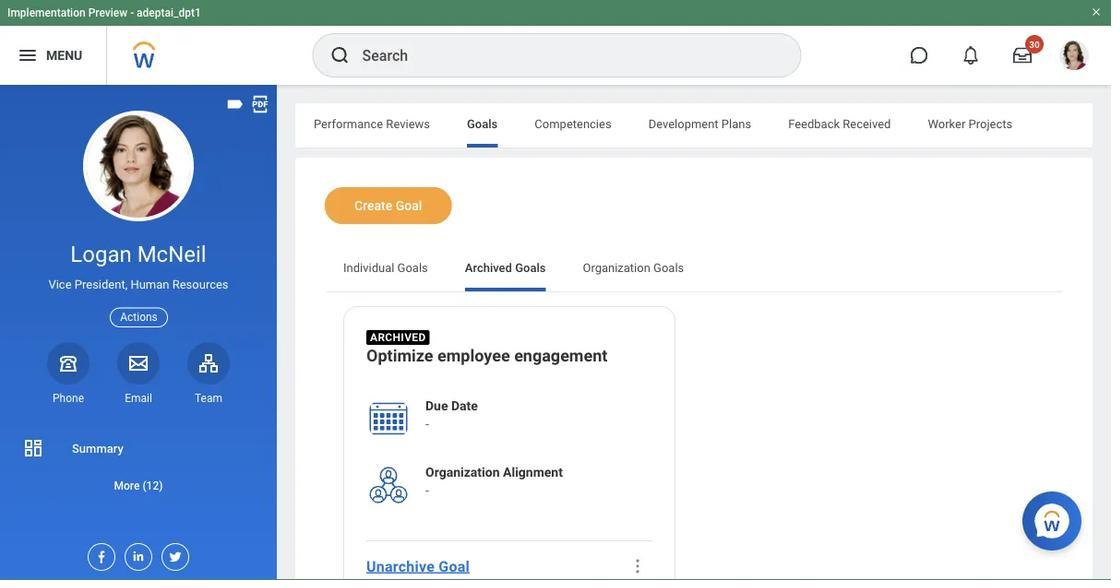 Task type: describe. For each thing, give the bounding box(es) containing it.
profile logan mcneil image
[[1059, 41, 1089, 74]]

unarchive
[[366, 558, 435, 575]]

search image
[[329, 44, 351, 66]]

actions button
[[110, 308, 168, 327]]

menu button
[[0, 26, 106, 85]]

actions
[[120, 311, 158, 324]]

view team image
[[197, 352, 220, 374]]

worker projects
[[928, 117, 1013, 131]]

worker
[[928, 117, 966, 131]]

implementation
[[7, 6, 86, 19]]

navigation pane region
[[0, 85, 277, 580]]

- for organization
[[425, 483, 429, 498]]

received
[[843, 117, 891, 131]]

archived goals
[[465, 261, 546, 275]]

optimize employee engagement element
[[366, 345, 608, 371]]

organization for organization alignment -
[[425, 465, 500, 480]]

team logan mcneil element
[[187, 391, 230, 406]]

feedback received
[[788, 117, 891, 131]]

goal for create goal
[[396, 198, 422, 213]]

Search Workday  search field
[[362, 35, 763, 76]]

summary list
[[0, 430, 277, 504]]

phone image
[[55, 352, 81, 374]]

mcneil
[[137, 241, 206, 268]]

employee
[[437, 346, 510, 366]]

more (12) button
[[0, 467, 277, 504]]

human
[[131, 278, 169, 292]]

adeptai_dpt1
[[137, 6, 201, 19]]

view printable version (pdf) image
[[250, 94, 270, 114]]

(12)
[[142, 479, 163, 492]]

implementation preview -   adeptai_dpt1
[[7, 6, 201, 19]]

more (12) button
[[0, 475, 277, 497]]

goal for unarchive goal
[[439, 558, 470, 575]]

create goal button
[[325, 187, 452, 224]]

- for implementation
[[130, 6, 134, 19]]

notifications large image
[[962, 46, 980, 65]]

date
[[451, 398, 478, 413]]

create goal
[[354, 198, 422, 213]]

more
[[114, 479, 140, 492]]

due
[[425, 398, 448, 413]]

archived for goals
[[465, 261, 512, 275]]

performance reviews
[[314, 117, 430, 131]]

goals for organization goals
[[653, 261, 684, 275]]

phone logan mcneil element
[[47, 391, 90, 406]]

individual
[[343, 261, 394, 275]]

due date -
[[425, 398, 478, 432]]

competencies
[[535, 117, 612, 131]]

development
[[648, 117, 719, 131]]

vice
[[48, 278, 72, 292]]

summary link
[[0, 430, 277, 467]]

phone
[[53, 392, 84, 405]]

alignment
[[503, 465, 563, 480]]

logan mcneil
[[70, 241, 206, 268]]

close environment banner image
[[1091, 6, 1102, 18]]



Task type: locate. For each thing, give the bounding box(es) containing it.
organization
[[583, 261, 650, 275], [425, 465, 500, 480]]

goal right unarchive
[[439, 558, 470, 575]]

0 vertical spatial tab list
[[295, 103, 1093, 148]]

inbox large image
[[1013, 46, 1032, 65]]

logan
[[70, 241, 132, 268]]

goal right create
[[396, 198, 422, 213]]

mail image
[[127, 352, 150, 374]]

1 vertical spatial -
[[425, 417, 429, 432]]

1 vertical spatial organization
[[425, 465, 500, 480]]

more (12)
[[114, 479, 163, 492]]

archived inside tab list
[[465, 261, 512, 275]]

archived up optimize
[[370, 331, 426, 344]]

organization for organization goals
[[583, 261, 650, 275]]

tab list
[[295, 103, 1093, 148], [325, 247, 1063, 292]]

0 vertical spatial organization
[[583, 261, 650, 275]]

1 vertical spatial archived
[[370, 331, 426, 344]]

email button
[[117, 342, 160, 406]]

0 vertical spatial -
[[130, 6, 134, 19]]

- down due in the left of the page
[[425, 417, 429, 432]]

30
[[1029, 39, 1040, 50]]

1 horizontal spatial goal
[[439, 558, 470, 575]]

archived
[[465, 261, 512, 275], [370, 331, 426, 344]]

resources
[[172, 278, 228, 292]]

menu banner
[[0, 0, 1111, 85]]

email
[[125, 392, 152, 405]]

1 horizontal spatial organization
[[583, 261, 650, 275]]

projects
[[969, 117, 1013, 131]]

archived inside archived optimize employee engagement
[[370, 331, 426, 344]]

goal
[[396, 198, 422, 213], [439, 558, 470, 575]]

engagement
[[514, 346, 608, 366]]

plans
[[722, 117, 751, 131]]

menu
[[46, 48, 82, 63]]

- inside menu banner
[[130, 6, 134, 19]]

1 horizontal spatial archived
[[465, 261, 512, 275]]

create
[[354, 198, 392, 213]]

- for due
[[425, 417, 429, 432]]

- right preview
[[130, 6, 134, 19]]

archived optimize employee engagement
[[366, 331, 608, 366]]

team
[[195, 392, 222, 405]]

development plans
[[648, 117, 751, 131]]

0 horizontal spatial goal
[[396, 198, 422, 213]]

performance
[[314, 117, 383, 131]]

1 vertical spatial goal
[[439, 558, 470, 575]]

organization inside organization alignment -
[[425, 465, 500, 480]]

email logan mcneil element
[[117, 391, 160, 406]]

0 horizontal spatial organization
[[425, 465, 500, 480]]

0 vertical spatial goal
[[396, 198, 422, 213]]

tab list containing individual goals
[[325, 247, 1063, 292]]

unarchive goal button
[[359, 548, 477, 580]]

optimize
[[366, 346, 433, 366]]

archived for optimize
[[370, 331, 426, 344]]

goals
[[467, 117, 498, 131], [397, 261, 428, 275], [515, 261, 546, 275], [653, 261, 684, 275]]

2 vertical spatial -
[[425, 483, 429, 498]]

tag image
[[225, 94, 245, 114]]

vice president, human resources
[[48, 278, 228, 292]]

30 button
[[1002, 35, 1044, 76]]

0 vertical spatial archived
[[465, 261, 512, 275]]

twitter image
[[162, 544, 183, 565]]

summary
[[72, 442, 123, 455]]

related actions vertical image
[[628, 557, 647, 576]]

- inside organization alignment -
[[425, 483, 429, 498]]

feedback
[[788, 117, 840, 131]]

individual goals
[[343, 261, 428, 275]]

- up unarchive goal button
[[425, 483, 429, 498]]

phone button
[[47, 342, 90, 406]]

organization goals
[[583, 261, 684, 275]]

justify image
[[17, 44, 39, 66]]

archived up archived optimize employee engagement
[[465, 261, 512, 275]]

goals for individual goals
[[397, 261, 428, 275]]

0 horizontal spatial archived
[[370, 331, 426, 344]]

goals for archived goals
[[515, 261, 546, 275]]

summary image
[[22, 437, 44, 460]]

linkedin image
[[126, 544, 146, 564]]

-
[[130, 6, 134, 19], [425, 417, 429, 432], [425, 483, 429, 498]]

facebook image
[[89, 544, 109, 565]]

president,
[[75, 278, 128, 292]]

unarchive goal
[[366, 558, 470, 575]]

preview
[[88, 6, 128, 19]]

reviews
[[386, 117, 430, 131]]

team link
[[187, 342, 230, 406]]

1 vertical spatial tab list
[[325, 247, 1063, 292]]

- inside 'due date -'
[[425, 417, 429, 432]]

organization alignment -
[[425, 465, 563, 498]]

tab list containing performance reviews
[[295, 103, 1093, 148]]



Task type: vqa. For each thing, say whether or not it's contained in the screenshot.
the topmost tab list
yes



